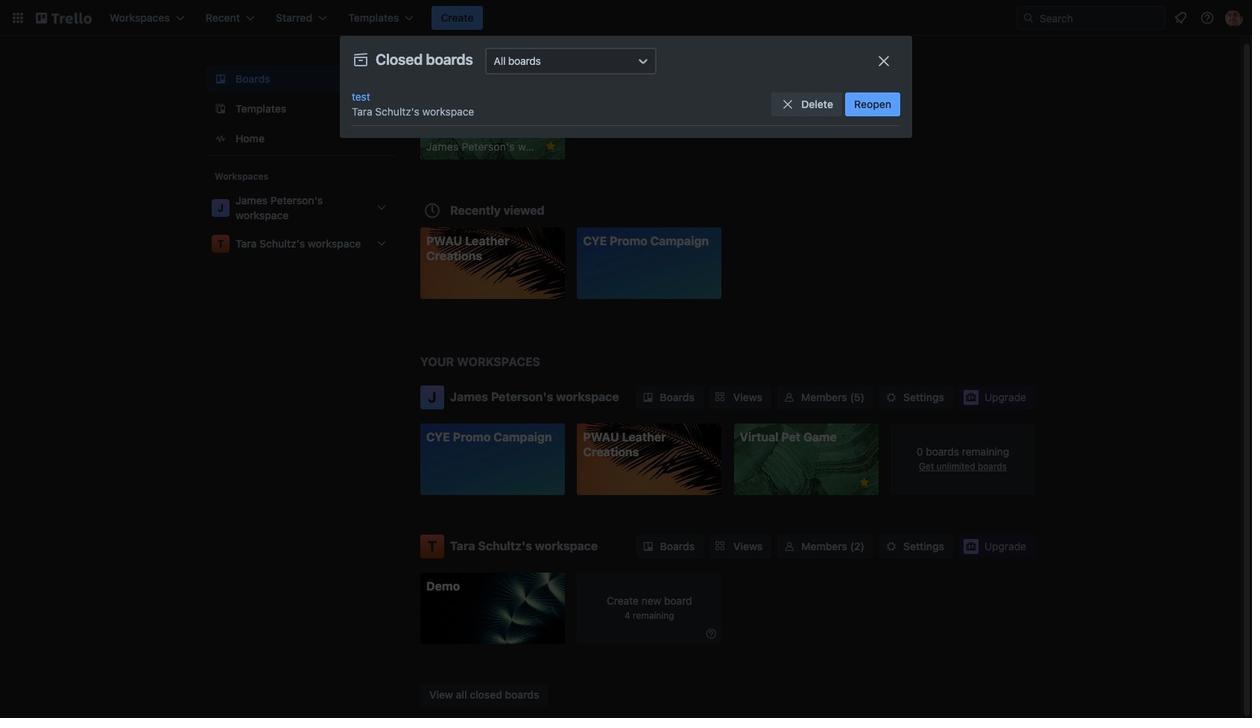 Task type: describe. For each thing, give the bounding box(es) containing it.
template board image
[[212, 100, 230, 118]]

primary element
[[0, 0, 1253, 36]]



Task type: vqa. For each thing, say whether or not it's contained in the screenshot.
'Search' field
yes



Task type: locate. For each thing, give the bounding box(es) containing it.
0 notifications image
[[1172, 9, 1190, 27]]

sm image
[[782, 390, 797, 405], [884, 390, 899, 405], [641, 539, 656, 554], [782, 539, 797, 554], [884, 539, 899, 554]]

sm image
[[641, 390, 656, 405], [704, 626, 719, 641]]

board image
[[212, 70, 230, 88]]

open information menu image
[[1200, 10, 1215, 25]]

Search field
[[1017, 6, 1166, 30]]

james peterson (jamespeterson93) image
[[1226, 9, 1244, 27]]

1 horizontal spatial sm image
[[704, 626, 719, 641]]

0 horizontal spatial sm image
[[641, 390, 656, 405]]

home image
[[212, 130, 230, 148]]

1 vertical spatial sm image
[[704, 626, 719, 641]]

0 vertical spatial sm image
[[641, 390, 656, 405]]

search image
[[1023, 12, 1035, 24]]



